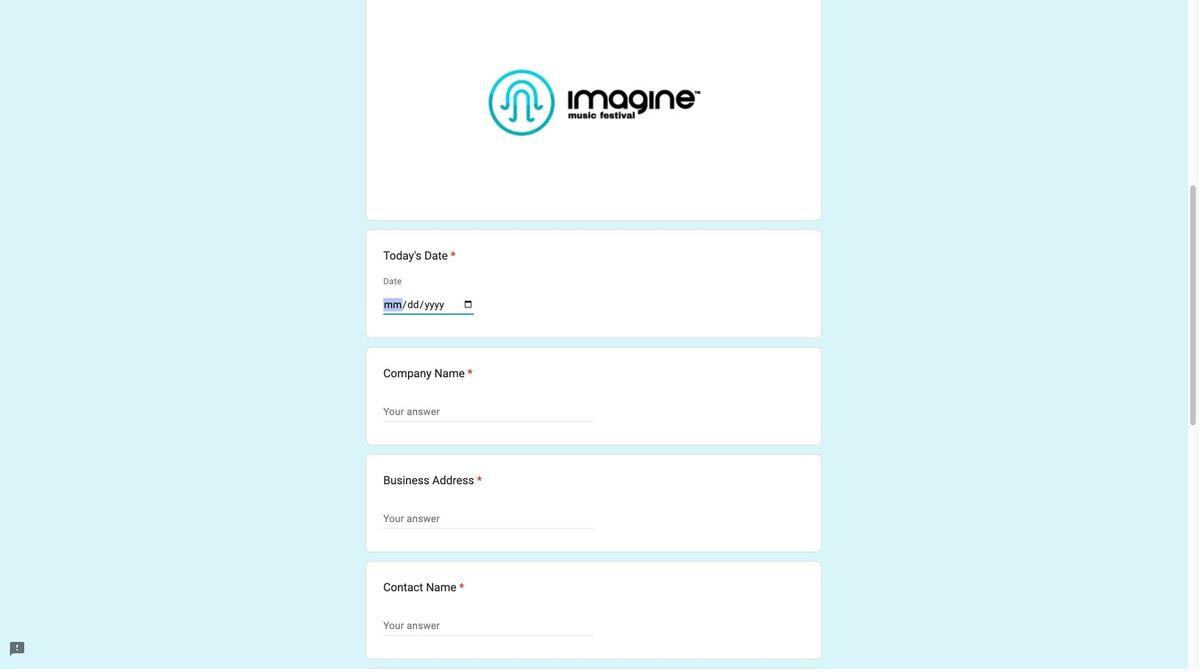 Task type: locate. For each thing, give the bounding box(es) containing it.
heading
[[384, 247, 456, 265], [384, 365, 473, 382], [384, 472, 482, 489], [384, 579, 465, 596]]

4 heading from the top
[[384, 579, 465, 596]]

required question element for fourth heading from the top
[[457, 579, 465, 596]]

1 heading from the top
[[384, 247, 456, 265]]

required question element for 2nd heading
[[465, 365, 473, 382]]

required question element for 2nd heading from the bottom of the page
[[474, 472, 482, 489]]

required question element
[[448, 247, 456, 265], [465, 365, 473, 382], [474, 472, 482, 489], [457, 579, 465, 596]]

None text field
[[384, 404, 594, 421], [384, 618, 594, 635], [384, 404, 594, 421], [384, 618, 594, 635]]

None text field
[[384, 511, 594, 528]]

2 heading from the top
[[384, 365, 473, 382]]

required question element for 4th heading from the bottom of the page
[[448, 247, 456, 265]]

report a problem to google image
[[9, 641, 26, 658]]

1 vertical spatial list item
[[366, 668, 822, 669]]

None date field
[[384, 297, 474, 314]]

0 vertical spatial list item
[[366, 0, 822, 221]]

list item
[[366, 0, 822, 221], [366, 668, 822, 669]]

1 list item from the top
[[366, 0, 822, 221]]



Task type: vqa. For each thing, say whether or not it's contained in the screenshot.
"H"
no



Task type: describe. For each thing, give the bounding box(es) containing it.
2 list item from the top
[[366, 668, 822, 669]]

3 heading from the top
[[384, 472, 482, 489]]



